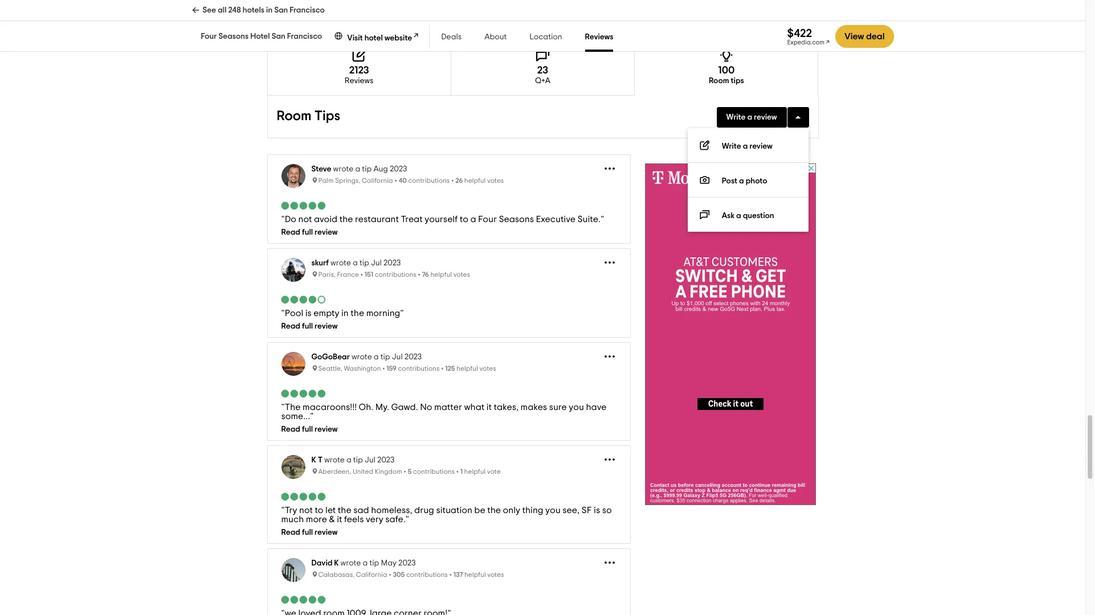 Task type: vqa. For each thing, say whether or not it's contained in the screenshot.
This
no



Task type: describe. For each thing, give the bounding box(es) containing it.
1 horizontal spatial k
[[334, 560, 339, 568]]

is inside " try not to let the sad homeless, drug situation be the only thing you see, sf is so much more & it feels very safe.
[[594, 506, 601, 516]]

q+a
[[535, 77, 551, 85]]

2023 for pool is empty in the morning
[[384, 260, 401, 268]]

tips
[[315, 110, 341, 123]]

the
[[285, 403, 301, 412]]

40
[[399, 178, 407, 184]]

takes,
[[494, 403, 519, 412]]

oh.
[[359, 403, 374, 412]]

skurf link
[[312, 260, 329, 268]]

skurf
[[312, 260, 329, 268]]

website
[[385, 34, 412, 42]]

yourself
[[425, 215, 458, 224]]

steve link
[[312, 166, 332, 174]]

5
[[408, 469, 412, 476]]

seasons inside "" do not avoid the restaurant treat yourself to a four seasons executive suite. " read full review"
[[499, 215, 534, 224]]

125
[[445, 366, 455, 373]]

vote
[[487, 469, 501, 476]]

" right executive
[[601, 215, 604, 224]]

have
[[586, 403, 607, 412]]

hotels
[[243, 6, 265, 14]]

" inside " try not to let the sad homeless, drug situation be the only thing you see, sf is so much more & it feels very safe.
[[281, 506, 285, 516]]

advertisement region
[[645, 164, 816, 506]]

only
[[503, 506, 521, 516]]

all
[[218, 6, 227, 14]]

2023 for the macaroons!!! oh. my. gawd.  no matter what it takes, makes sure you have some...
[[405, 354, 422, 362]]

situation
[[436, 506, 473, 516]]

helpful for do not avoid the restaurant treat yourself to a four seasons executive suite.
[[465, 178, 486, 184]]

159
[[387, 366, 397, 373]]

some...
[[281, 412, 310, 422]]

not for do
[[299, 215, 312, 224]]

view deal button
[[836, 25, 894, 48]]

read full review link for the macaroons!!! oh. my. gawd.  no matter what it takes, makes sure you have some...
[[281, 426, 617, 434]]

my.
[[376, 403, 389, 412]]

try
[[285, 506, 297, 516]]

5 contributions 1 helpful vote
[[408, 469, 501, 476]]

read inside "" do not avoid the restaurant treat yourself to a four seasons executive suite. " read full review"
[[281, 229, 300, 237]]

matter
[[434, 403, 462, 412]]

1 vertical spatial write a review link
[[688, 128, 809, 163]]

in for empty
[[342, 309, 349, 318]]

question
[[743, 212, 775, 220]]

read full review link for try not to let the sad homeless, drug situation be the only thing you see, sf is so much more & it feels very safe.
[[281, 529, 617, 537]]

review inside " pool is empty in the morning " read full review
[[315, 323, 338, 331]]

avoid
[[314, 215, 338, 224]]

skurf wrote a tip jul 2023
[[312, 260, 401, 268]]

to inside " try not to let the sad homeless, drug situation be the only thing you see, sf is so much more & it feels very safe.
[[315, 506, 324, 516]]

the right be
[[488, 506, 501, 516]]

wrote for the macaroons!!! oh. my. gawd.  no matter what it takes, makes sure you have some...
[[352, 354, 372, 362]]

in for hotels
[[266, 6, 273, 14]]

1 vertical spatial write a review
[[722, 143, 773, 151]]

about
[[485, 33, 507, 41]]

is inside " pool is empty in the morning " read full review
[[305, 309, 312, 318]]

wrote right t
[[324, 457, 345, 465]]

100
[[719, 66, 735, 76]]

hotel
[[365, 34, 383, 42]]

view
[[845, 32, 865, 41]]

it inside '" the macaroons!!! oh. my. gawd.  no matter what it takes, makes sure you have some...'
[[487, 403, 492, 412]]

francisco inside see all 248 hotels in san francisco link
[[290, 6, 325, 14]]

do
[[285, 215, 297, 224]]

1 vertical spatial reviews
[[345, 77, 374, 85]]

read full review for not
[[281, 529, 338, 537]]

the inside "" do not avoid the restaurant treat yourself to a four seasons executive suite. " read full review"
[[340, 215, 353, 224]]

votes for do not avoid the restaurant treat yourself to a four seasons executive suite.
[[488, 178, 504, 184]]

t
[[318, 457, 323, 465]]

2123
[[349, 66, 369, 76]]

151
[[365, 272, 374, 278]]

let
[[326, 506, 336, 516]]

you inside " try not to let the sad homeless, drug situation be the only thing you see, sf is so much more & it feels very safe.
[[546, 506, 561, 516]]

ask a question
[[722, 212, 775, 220]]

k t wrote a tip jul 2023
[[312, 457, 395, 465]]

what
[[464, 403, 485, 412]]

0 vertical spatial write a review
[[727, 114, 777, 122]]

photo
[[746, 178, 768, 185]]

it inside " try not to let the sad homeless, drug situation be the only thing you see, sf is so much more & it feels very safe.
[[337, 516, 342, 525]]

2023 for do not avoid the restaurant treat yourself to a four seasons executive suite.
[[390, 166, 407, 174]]

" inside '" the macaroons!!! oh. my. gawd.  no matter what it takes, makes sure you have some...'
[[281, 403, 285, 412]]

159 contributions 125 helpful votes
[[387, 366, 496, 373]]

full inside "" do not avoid the restaurant treat yourself to a four seasons executive suite. " read full review"
[[302, 229, 313, 237]]

4 full from the top
[[302, 529, 313, 537]]

visit
[[347, 34, 363, 42]]

0 vertical spatial write a review link
[[717, 107, 787, 128]]

1 vertical spatial write
[[722, 143, 742, 151]]

gogobear wrote a tip jul 2023
[[312, 354, 422, 362]]

votes right 137
[[488, 572, 504, 579]]

feels
[[344, 516, 364, 525]]

homeless,
[[371, 506, 413, 516]]

305
[[393, 572, 405, 579]]

review inside "" do not avoid the restaurant treat yourself to a four seasons executive suite. " read full review"
[[315, 229, 338, 237]]

morning
[[366, 309, 400, 318]]

drug
[[415, 506, 434, 516]]

location
[[530, 33, 563, 41]]

sure
[[549, 403, 567, 412]]

restaurant
[[355, 215, 399, 224]]

gawd.
[[391, 403, 418, 412]]

executive
[[536, 215, 576, 224]]

expedia.com
[[788, 39, 825, 45]]

sf
[[582, 506, 592, 516]]

$422
[[788, 28, 813, 39]]

deal
[[867, 32, 885, 41]]

makes
[[521, 403, 547, 412]]

deals
[[441, 33, 462, 41]]

contributions for pool is empty in the morning
[[375, 272, 417, 278]]

76
[[422, 272, 429, 278]]

2123 reviews
[[345, 66, 374, 85]]

pool
[[285, 309, 303, 318]]

248
[[228, 6, 241, 14]]

thing
[[523, 506, 544, 516]]

view deal
[[845, 32, 885, 41]]

four seasons hotel san francisco
[[201, 33, 322, 40]]

2 vertical spatial jul
[[365, 457, 376, 465]]

1 vertical spatial room
[[277, 110, 312, 123]]

see all 248 hotels in san francisco link
[[192, 0, 325, 21]]

2023 up "305"
[[399, 560, 416, 568]]



Task type: locate. For each thing, give the bounding box(es) containing it.
3 read full review link from the top
[[281, 426, 617, 434]]

empty
[[314, 309, 340, 318]]

room down "100"
[[709, 77, 730, 85]]

1 horizontal spatial it
[[487, 403, 492, 412]]

4 read from the top
[[281, 529, 300, 537]]

four inside "" do not avoid the restaurant treat yourself to a four seasons executive suite. " read full review"
[[478, 215, 497, 224]]

0 horizontal spatial to
[[315, 506, 324, 516]]

jul up 159
[[392, 354, 403, 362]]

jul right t
[[365, 457, 376, 465]]

a
[[748, 114, 753, 122], [743, 143, 748, 151], [355, 166, 361, 174], [740, 178, 744, 185], [737, 212, 742, 220], [471, 215, 476, 224], [353, 260, 358, 268], [374, 354, 379, 362], [347, 457, 352, 465], [363, 560, 368, 568]]

seasons left executive
[[499, 215, 534, 224]]

the
[[340, 215, 353, 224], [351, 309, 364, 318], [338, 506, 352, 516], [488, 506, 501, 516]]

room left the tips
[[277, 110, 312, 123]]

david k wrote a tip may 2023
[[312, 560, 416, 568]]

0 vertical spatial you
[[569, 403, 584, 412]]

1 horizontal spatial room
[[709, 77, 730, 85]]

four
[[201, 33, 217, 40], [478, 215, 497, 224]]

gogobear
[[312, 354, 350, 362]]

contributions right 5
[[413, 469, 455, 476]]

0 horizontal spatial reviews
[[345, 77, 374, 85]]

read
[[281, 229, 300, 237], [281, 323, 300, 331], [281, 426, 300, 434], [281, 529, 300, 537]]

1 horizontal spatial in
[[342, 309, 349, 318]]

read full review down some...
[[281, 426, 338, 434]]

it
[[487, 403, 492, 412], [337, 516, 342, 525]]

contributions for the macaroons!!! oh. my. gawd.  no matter what it takes, makes sure you have some...
[[398, 366, 440, 373]]

david k link
[[312, 560, 339, 568]]

1 horizontal spatial four
[[478, 215, 497, 224]]

0 vertical spatial is
[[305, 309, 312, 318]]

read down pool on the bottom left of page
[[281, 323, 300, 331]]

1 vertical spatial read full review
[[281, 529, 338, 537]]

wrote right david k link
[[341, 560, 361, 568]]

write down the tips
[[727, 114, 746, 122]]

tip up 159
[[381, 354, 390, 362]]

&
[[329, 516, 335, 525]]

see all 248 hotels in san francisco
[[203, 6, 325, 14]]

" try not to let the sad homeless, drug situation be the only thing you see, sf is so much more & it feels very safe.
[[281, 506, 612, 525]]

may
[[381, 560, 397, 568]]

2 full from the top
[[302, 323, 313, 331]]

safe.
[[386, 516, 406, 525]]

the right let
[[338, 506, 352, 516]]

not inside " try not to let the sad homeless, drug situation be the only thing you see, sf is so much more & it feels very safe.
[[299, 506, 313, 516]]

be
[[475, 506, 486, 516]]

tip for the macaroons!!! oh. my. gawd.  no matter what it takes, makes sure you have some...
[[381, 354, 390, 362]]

read full review down more
[[281, 529, 338, 537]]

helpful right 76
[[431, 272, 452, 278]]

tip right t
[[353, 457, 363, 465]]

0 horizontal spatial it
[[337, 516, 342, 525]]

" left macaroons!!!
[[281, 403, 285, 412]]

4 read full review link from the top
[[281, 529, 617, 537]]

" pool is empty in the morning " read full review
[[281, 309, 404, 331]]

not right try
[[299, 506, 313, 516]]

0 vertical spatial san
[[274, 6, 288, 14]]

the left the morning
[[351, 309, 364, 318]]

" the macaroons!!! oh. my. gawd.  no matter what it takes, makes sure you have some...
[[281, 403, 607, 422]]

post
[[722, 178, 738, 185]]

to
[[460, 215, 469, 224], [315, 506, 324, 516]]

jul up 151
[[371, 260, 382, 268]]

0 vertical spatial four
[[201, 33, 217, 40]]

is left so
[[594, 506, 601, 516]]

1 vertical spatial four
[[478, 215, 497, 224]]

151 contributions 76 helpful votes
[[365, 272, 470, 278]]

0 vertical spatial reviews
[[585, 33, 614, 41]]

read full review link for pool is empty in the morning
[[281, 323, 617, 331]]

2 read from the top
[[281, 323, 300, 331]]

2023 up 40
[[390, 166, 407, 174]]

2 read full review from the top
[[281, 529, 338, 537]]

k left t
[[312, 457, 316, 465]]

write a review down the tips
[[727, 114, 777, 122]]

four down 'see'
[[201, 33, 217, 40]]

more
[[306, 516, 327, 525]]

see,
[[563, 506, 580, 516]]

steve wrote a tip aug 2023
[[312, 166, 407, 174]]

0 horizontal spatial room
[[277, 110, 312, 123]]

not
[[299, 215, 312, 224], [299, 506, 313, 516]]

steve
[[312, 166, 332, 174]]

san right hotel
[[272, 33, 286, 40]]

reviews down 2123
[[345, 77, 374, 85]]

macaroons!!!
[[303, 403, 357, 412]]

tip for do not avoid the restaurant treat yourself to a four seasons executive suite.
[[362, 166, 372, 174]]

0 vertical spatial to
[[460, 215, 469, 224]]

"
[[281, 215, 285, 224], [601, 215, 604, 224], [281, 309, 285, 318], [400, 309, 404, 318], [281, 403, 285, 412], [310, 412, 314, 422], [281, 506, 285, 516], [406, 516, 409, 525]]

see
[[203, 6, 216, 14]]

votes for the macaroons!!! oh. my. gawd.  no matter what it takes, makes sure you have some...
[[480, 366, 496, 373]]

" right the the
[[310, 412, 314, 422]]

0 vertical spatial write
[[727, 114, 746, 122]]

gogobear link
[[312, 354, 350, 362]]

room inside 100 room tips
[[709, 77, 730, 85]]

full down pool on the bottom left of page
[[302, 323, 313, 331]]

1 vertical spatial you
[[546, 506, 561, 516]]

wrote for pool is empty in the morning
[[331, 260, 351, 268]]

23
[[538, 66, 549, 76]]

3 full from the top
[[302, 426, 313, 434]]

san right hotels
[[274, 6, 288, 14]]

0 vertical spatial seasons
[[219, 33, 249, 40]]

you left see,
[[546, 506, 561, 516]]

read full review for macaroons!!!
[[281, 426, 338, 434]]

write a review up post a photo at the top right of page
[[722, 143, 773, 151]]

full down some...
[[302, 426, 313, 434]]

0 vertical spatial read full review
[[281, 426, 338, 434]]

reviews right location
[[585, 33, 614, 41]]

1 full from the top
[[302, 229, 313, 237]]

read down much
[[281, 529, 300, 537]]

reviews
[[585, 33, 614, 41], [345, 77, 374, 85]]

helpful
[[465, 178, 486, 184], [431, 272, 452, 278], [457, 366, 478, 373], [464, 469, 486, 476], [465, 572, 486, 579]]

helpful for the macaroons!!! oh. my. gawd.  no matter what it takes, makes sure you have some...
[[457, 366, 478, 373]]

you right sure
[[569, 403, 584, 412]]

seasons
[[219, 33, 249, 40], [499, 215, 534, 224]]

is
[[305, 309, 312, 318], [594, 506, 601, 516]]

helpful right 1
[[464, 469, 486, 476]]

100 room tips
[[709, 66, 745, 85]]

tip up 151
[[360, 260, 369, 268]]

ask
[[722, 212, 735, 220]]

" do not avoid the restaurant treat yourself to a four seasons executive suite. " read full review
[[281, 215, 604, 237]]

1 vertical spatial is
[[594, 506, 601, 516]]

helpful for pool is empty in the morning
[[431, 272, 452, 278]]

wrote right the steve link
[[333, 166, 354, 174]]

k right david
[[334, 560, 339, 568]]

you inside '" the macaroons!!! oh. my. gawd.  no matter what it takes, makes sure you have some...'
[[569, 403, 584, 412]]

votes right 125
[[480, 366, 496, 373]]

0 vertical spatial jul
[[371, 260, 382, 268]]

you
[[569, 403, 584, 412], [546, 506, 561, 516]]

very
[[366, 516, 384, 525]]

visit hotel website link
[[334, 30, 420, 43]]

helpful right 26
[[465, 178, 486, 184]]

1 vertical spatial seasons
[[499, 215, 534, 224]]

in inside " pool is empty in the morning " read full review
[[342, 309, 349, 318]]

0 vertical spatial not
[[299, 215, 312, 224]]

1 vertical spatial not
[[299, 506, 313, 516]]

1 vertical spatial to
[[315, 506, 324, 516]]

room
[[709, 77, 730, 85], [277, 110, 312, 123]]

2023 up homeless,
[[377, 457, 395, 465]]

k
[[312, 457, 316, 465], [334, 560, 339, 568]]

tip left 'aug'
[[362, 166, 372, 174]]

read down do at left top
[[281, 229, 300, 237]]

is right pool on the bottom left of page
[[305, 309, 312, 318]]

3 read from the top
[[281, 426, 300, 434]]

read full review
[[281, 426, 338, 434], [281, 529, 338, 537]]

contributions right 40
[[408, 178, 450, 184]]

much
[[281, 516, 304, 525]]

in right hotels
[[266, 6, 273, 14]]

2 read full review link from the top
[[281, 323, 617, 331]]

0 vertical spatial k
[[312, 457, 316, 465]]

0 vertical spatial francisco
[[290, 6, 325, 14]]

" left more
[[281, 506, 285, 516]]

not for try
[[299, 506, 313, 516]]

40 contributions 26 helpful votes
[[399, 178, 504, 184]]

francisco up four seasons hotel san francisco
[[290, 6, 325, 14]]

0 horizontal spatial seasons
[[219, 33, 249, 40]]

" left empty
[[281, 309, 285, 318]]

to right 'yourself'
[[460, 215, 469, 224]]

write up post on the right
[[722, 143, 742, 151]]

votes
[[488, 178, 504, 184], [454, 272, 470, 278], [480, 366, 496, 373], [488, 572, 504, 579]]

1 vertical spatial in
[[342, 309, 349, 318]]

so
[[603, 506, 612, 516]]

tip left may
[[370, 560, 379, 568]]

contributions for try not to let the sad homeless, drug situation be the only thing you see, sf is so much more & it feels very safe.
[[413, 469, 455, 476]]

0 vertical spatial it
[[487, 403, 492, 412]]

0 horizontal spatial is
[[305, 309, 312, 318]]

post a photo
[[722, 178, 768, 185]]

it right what
[[487, 403, 492, 412]]

1 horizontal spatial you
[[569, 403, 584, 412]]

helpful right 137
[[465, 572, 486, 579]]

david
[[312, 560, 333, 568]]

305 contributions 137 helpful votes
[[393, 572, 504, 579]]

2023 up the 159 contributions 125 helpful votes
[[405, 354, 422, 362]]

helpful for try not to let the sad homeless, drug situation be the only thing you see, sf is so much more & it feels very safe.
[[464, 469, 486, 476]]

francisco right hotel
[[287, 33, 322, 40]]

helpful right 125
[[457, 366, 478, 373]]

wrote for do not avoid the restaurant treat yourself to a four seasons executive suite.
[[333, 166, 354, 174]]

0 vertical spatial room
[[709, 77, 730, 85]]

wrote
[[333, 166, 354, 174], [331, 260, 351, 268], [352, 354, 372, 362], [324, 457, 345, 465], [341, 560, 361, 568]]

a inside "" do not avoid the restaurant treat yourself to a four seasons executive suite. " read full review"
[[471, 215, 476, 224]]

full inside " pool is empty in the morning " read full review
[[302, 323, 313, 331]]

k t link
[[312, 457, 323, 465]]

votes right 26
[[488, 178, 504, 184]]

read full review link down " try not to let the sad homeless, drug situation be the only thing you see, sf is so much more & it feels very safe.
[[281, 529, 617, 537]]

1 vertical spatial san
[[272, 33, 286, 40]]

seasons down the 248
[[219, 33, 249, 40]]

read full review link for do not avoid the restaurant treat yourself to a four seasons executive suite.
[[281, 229, 617, 237]]

wrote right gogobear link
[[352, 354, 372, 362]]

1 read full review from the top
[[281, 426, 338, 434]]

wrote right skurf
[[331, 260, 351, 268]]

tips
[[731, 77, 745, 85]]

1 horizontal spatial reviews
[[585, 33, 614, 41]]

sad
[[354, 506, 369, 516]]

" left drug
[[406, 516, 409, 525]]

no
[[420, 403, 432, 412]]

in right empty
[[342, 309, 349, 318]]

aug
[[374, 166, 388, 174]]

1
[[461, 469, 463, 476]]

the inside " pool is empty in the morning " read full review
[[351, 309, 364, 318]]

four right 'yourself'
[[478, 215, 497, 224]]

1 horizontal spatial is
[[594, 506, 601, 516]]

to inside "" do not avoid the restaurant treat yourself to a four seasons executive suite. " read full review"
[[460, 215, 469, 224]]

it right the &
[[337, 516, 342, 525]]

0 horizontal spatial you
[[546, 506, 561, 516]]

contributions right "305"
[[406, 572, 448, 579]]

read inside " pool is empty in the morning " read full review
[[281, 323, 300, 331]]

23 q+a
[[535, 66, 551, 85]]

0 horizontal spatial k
[[312, 457, 316, 465]]

1 horizontal spatial to
[[460, 215, 469, 224]]

contributions right 159
[[398, 366, 440, 373]]

" left avoid
[[281, 215, 285, 224]]

contributions right 151
[[375, 272, 417, 278]]

votes right 76
[[454, 272, 470, 278]]

read full review link down '" the macaroons!!! oh. my. gawd.  no matter what it takes, makes sure you have some...'
[[281, 426, 617, 434]]

1 read full review link from the top
[[281, 229, 617, 237]]

write a review link down the tips
[[717, 107, 787, 128]]

read full review link down 'yourself'
[[281, 229, 617, 237]]

room tips
[[277, 110, 341, 123]]

hotel
[[250, 33, 270, 40]]

137
[[454, 572, 463, 579]]

read full review link up 125
[[281, 323, 617, 331]]

0 vertical spatial in
[[266, 6, 273, 14]]

not inside "" do not avoid the restaurant treat yourself to a four seasons executive suite. " read full review"
[[299, 215, 312, 224]]

0 horizontal spatial in
[[266, 6, 273, 14]]

0 horizontal spatial four
[[201, 33, 217, 40]]

full down more
[[302, 529, 313, 537]]

jul for the macaroons!!! oh. my. gawd.  no matter what it takes, makes sure you have some...
[[392, 354, 403, 362]]

1 horizontal spatial seasons
[[499, 215, 534, 224]]

the right avoid
[[340, 215, 353, 224]]

tip for pool is empty in the morning
[[360, 260, 369, 268]]

1 vertical spatial k
[[334, 560, 339, 568]]

treat
[[401, 215, 423, 224]]

jul for pool is empty in the morning
[[371, 260, 382, 268]]

" down the 151 contributions 76 helpful votes
[[400, 309, 404, 318]]

1 vertical spatial it
[[337, 516, 342, 525]]

write a review link up post a photo at the top right of page
[[688, 128, 809, 163]]

1 vertical spatial francisco
[[287, 33, 322, 40]]

to left let
[[315, 506, 324, 516]]

francisco
[[290, 6, 325, 14], [287, 33, 322, 40]]

1 read from the top
[[281, 229, 300, 237]]

full up skurf
[[302, 229, 313, 237]]

26
[[456, 178, 463, 184]]

read down some...
[[281, 426, 300, 434]]

contributions for do not avoid the restaurant treat yourself to a four seasons executive suite.
[[408, 178, 450, 184]]

2023 up the 151 contributions 76 helpful votes
[[384, 260, 401, 268]]

not right do at left top
[[299, 215, 312, 224]]

votes for pool is empty in the morning
[[454, 272, 470, 278]]

1 vertical spatial jul
[[392, 354, 403, 362]]



